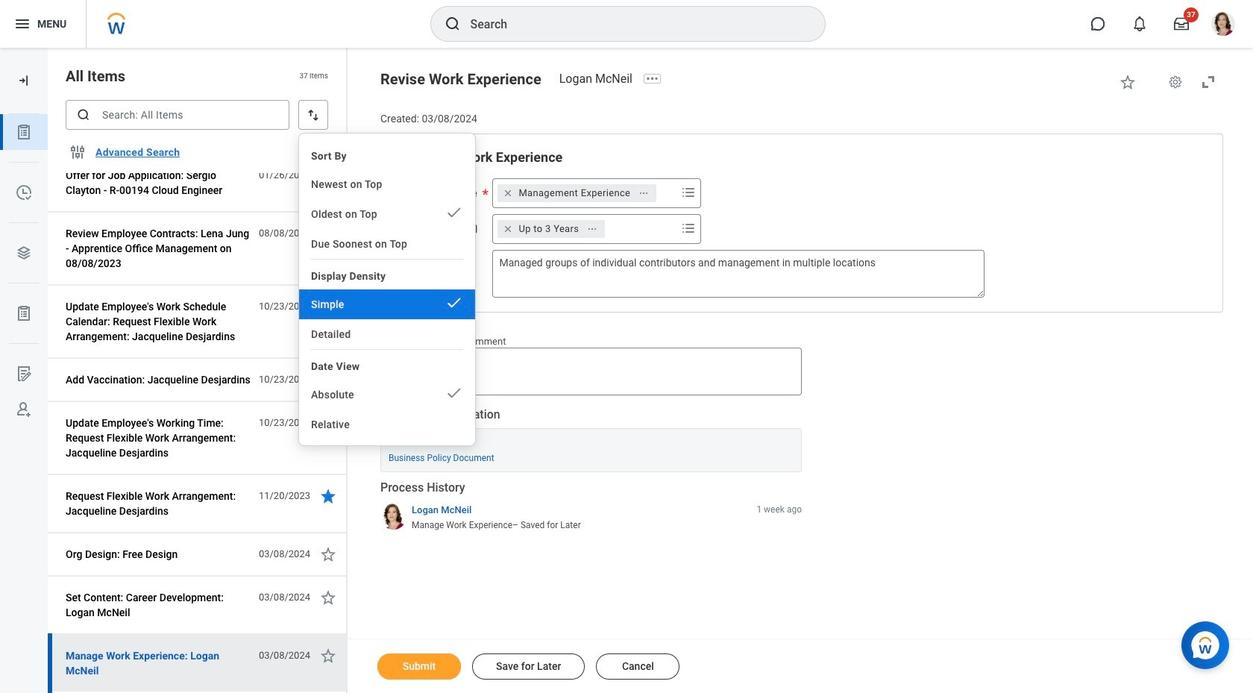 Task type: vqa. For each thing, say whether or not it's contained in the screenshot.
HIERARCHY OWNER link
no



Task type: describe. For each thing, give the bounding box(es) containing it.
action bar region
[[348, 639, 1254, 693]]

related actions image for the up to 3 years element
[[588, 224, 598, 234]]

sort image
[[306, 107, 321, 122]]

1 horizontal spatial search image
[[444, 15, 462, 33]]

user plus image
[[15, 401, 33, 419]]

inbox large image
[[1175, 16, 1190, 31]]

fullscreen image
[[1200, 73, 1218, 91]]

perspective image
[[15, 244, 33, 262]]

profile logan mcneil image
[[1212, 12, 1236, 39]]

up to 3 years element
[[519, 222, 579, 236]]

3 star image from the top
[[319, 414, 337, 432]]

clock check image
[[15, 184, 33, 202]]

2 check image from the top
[[446, 384, 463, 402]]

1 check image from the top
[[446, 294, 463, 312]]

justify image
[[13, 15, 31, 33]]

2 clipboard image from the top
[[15, 304, 33, 322]]

item list element
[[48, 0, 348, 693]]



Task type: locate. For each thing, give the bounding box(es) containing it.
0 horizontal spatial search image
[[76, 107, 91, 122]]

additional information region
[[381, 407, 802, 472]]

x small image
[[501, 221, 516, 236]]

1 clipboard image from the top
[[15, 123, 33, 141]]

clipboard image
[[15, 123, 33, 141], [15, 304, 33, 322]]

1 star image from the top
[[319, 298, 337, 316]]

check image
[[446, 294, 463, 312], [446, 384, 463, 402]]

search image
[[444, 15, 462, 33], [76, 107, 91, 122]]

related actions image inside up to 3 years, press delete to clear value. option
[[588, 224, 598, 234]]

check image
[[446, 204, 463, 222]]

rename image
[[15, 365, 33, 383]]

0 vertical spatial check image
[[446, 294, 463, 312]]

0 vertical spatial prompts image
[[680, 183, 698, 201]]

notifications large image
[[1133, 16, 1148, 31]]

None text field
[[493, 250, 985, 298], [419, 348, 802, 396], [493, 250, 985, 298], [419, 348, 802, 396]]

gear image
[[1169, 75, 1184, 90]]

clipboard image down transformation import image on the left top of page
[[15, 123, 33, 141]]

prompts image for management experience, press delete to clear value. option
[[680, 183, 698, 201]]

4 star image from the top
[[319, 647, 337, 665]]

transformation import image
[[16, 73, 31, 88]]

0 vertical spatial search image
[[444, 15, 462, 33]]

1 vertical spatial clipboard image
[[15, 304, 33, 322]]

group
[[399, 148, 1205, 298]]

logan mcneil element
[[560, 72, 642, 86]]

0 horizontal spatial related actions image
[[588, 224, 598, 234]]

Search Workday  search field
[[471, 7, 794, 40]]

management experience, press delete to clear value. option
[[498, 184, 657, 202]]

prompts image for up to 3 years, press delete to clear value. option
[[680, 219, 698, 237]]

up to 3 years, press delete to clear value. option
[[498, 220, 605, 238]]

related actions image
[[639, 188, 649, 198], [588, 224, 598, 234]]

clipboard image up rename icon
[[15, 304, 33, 322]]

prompts image
[[680, 183, 698, 201], [680, 219, 698, 237]]

star image
[[1119, 73, 1137, 91], [319, 166, 337, 184], [319, 225, 337, 243], [319, 487, 337, 505], [319, 546, 337, 563], [319, 589, 337, 607]]

1 vertical spatial related actions image
[[588, 224, 598, 234]]

Search: All Items text field
[[66, 100, 290, 130]]

star image
[[319, 298, 337, 316], [319, 371, 337, 389], [319, 414, 337, 432], [319, 647, 337, 665]]

1 horizontal spatial related actions image
[[639, 188, 649, 198]]

employee's photo (logan mcneil) image
[[381, 348, 411, 379]]

search image inside item list element
[[76, 107, 91, 122]]

related actions image for management experience element
[[639, 188, 649, 198]]

0 vertical spatial clipboard image
[[15, 123, 33, 141]]

0 vertical spatial related actions image
[[639, 188, 649, 198]]

configure image
[[69, 143, 87, 161]]

list
[[0, 114, 48, 428]]

related actions image right management experience element
[[639, 188, 649, 198]]

process history region
[[381, 480, 802, 537]]

1 prompts image from the top
[[680, 183, 698, 201]]

menu
[[299, 140, 475, 440]]

x small image
[[501, 186, 516, 201]]

2 star image from the top
[[319, 371, 337, 389]]

management experience element
[[519, 186, 631, 200]]

related actions image down management experience, press delete to clear value. option
[[588, 224, 598, 234]]

2 prompts image from the top
[[680, 219, 698, 237]]

1 vertical spatial prompts image
[[680, 219, 698, 237]]

1 vertical spatial check image
[[446, 384, 463, 402]]

1 vertical spatial search image
[[76, 107, 91, 122]]



